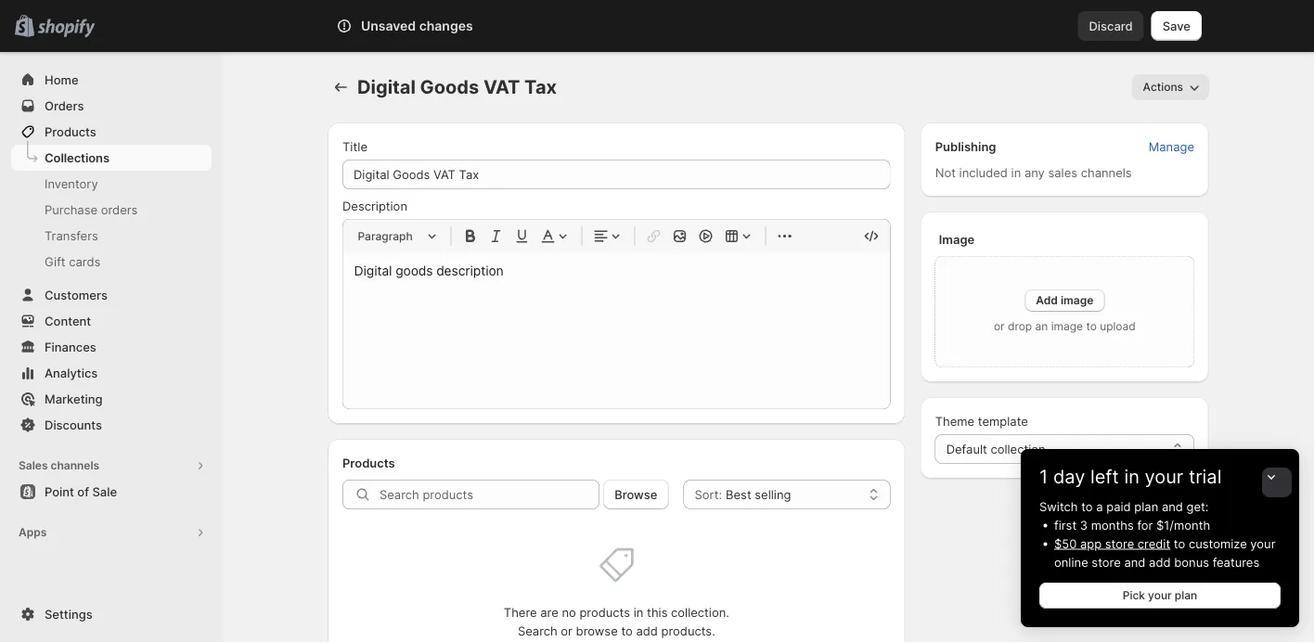 Task type: vqa. For each thing, say whether or not it's contained in the screenshot.
store within the to customize your online store and add bonus features
yes



Task type: describe. For each thing, give the bounding box(es) containing it.
1
[[1039, 465, 1048, 488]]

content link
[[11, 308, 212, 334]]

are
[[540, 606, 558, 620]]

sale
[[92, 484, 117, 499]]

theme
[[935, 414, 975, 428]]

add image
[[1036, 294, 1094, 307]]

actions
[[1143, 80, 1183, 94]]

description
[[342, 199, 407, 213]]

search button
[[388, 11, 926, 41]]

save
[[1163, 19, 1191, 33]]

$50 app store credit
[[1054, 536, 1170, 551]]

to customize your online store and add bonus features
[[1054, 536, 1276, 569]]

your inside 'dropdown button'
[[1145, 465, 1183, 488]]

customers link
[[11, 282, 212, 308]]

or inside there are no products in this collection. search or browse to add products.
[[561, 624, 573, 638]]

and for store
[[1124, 555, 1146, 569]]

0 vertical spatial image
[[1061, 294, 1094, 307]]

cards
[[69, 254, 101, 269]]

analytics link
[[11, 360, 212, 386]]

home
[[45, 72, 79, 87]]

analytics
[[45, 366, 98, 380]]

trial
[[1189, 465, 1222, 488]]

collections link
[[11, 145, 212, 171]]

channels inside button
[[51, 459, 99, 472]]

get:
[[1187, 499, 1209, 514]]

gift cards
[[45, 254, 101, 269]]

$50
[[1054, 536, 1077, 551]]

publishing
[[935, 139, 996, 154]]

1 day left in your trial element
[[1021, 497, 1299, 627]]

to left a
[[1081, 499, 1093, 514]]

paragraph button
[[350, 225, 443, 247]]

online
[[1054, 555, 1088, 569]]

day
[[1053, 465, 1085, 488]]

collections
[[45, 150, 109, 165]]

add
[[1036, 294, 1058, 307]]

0 vertical spatial plan
[[1134, 499, 1158, 514]]

save button
[[1151, 11, 1202, 41]]

browse
[[576, 624, 618, 638]]

switch to a paid plan and get:
[[1039, 499, 1209, 514]]

1 horizontal spatial plan
[[1175, 589, 1197, 602]]

point of sale
[[45, 484, 117, 499]]

actions button
[[1132, 74, 1209, 100]]

there are no products in this collection. search or browse to add products.
[[504, 606, 729, 638]]

this
[[647, 606, 668, 620]]

settings
[[45, 607, 92, 621]]

to inside 'to customize your online store and add bonus features'
[[1174, 536, 1185, 551]]

discounts link
[[11, 412, 212, 438]]

in inside 'dropdown button'
[[1124, 465, 1140, 488]]

add inside there are no products in this collection. search or browse to add products.
[[636, 624, 658, 638]]

default
[[946, 442, 987, 456]]

collection.
[[671, 606, 729, 620]]

manage
[[1149, 139, 1194, 154]]

finances link
[[11, 334, 212, 360]]

finances
[[45, 340, 96, 354]]

to inside there are no products in this collection. search or browse to add products.
[[621, 624, 633, 638]]

Search products text field
[[380, 480, 600, 509]]

settings link
[[11, 601, 212, 627]]

1 vertical spatial products
[[342, 456, 395, 470]]

2 vertical spatial your
[[1148, 589, 1172, 602]]

any
[[1024, 165, 1045, 180]]

pick your plan
[[1123, 589, 1197, 602]]

months
[[1091, 518, 1134, 532]]

products.
[[661, 624, 715, 638]]

pick your plan link
[[1039, 583, 1281, 609]]

sales
[[1048, 165, 1077, 180]]

theme template
[[935, 414, 1028, 428]]

1 horizontal spatial or
[[994, 320, 1005, 333]]

purchase orders link
[[11, 197, 212, 223]]

left
[[1090, 465, 1119, 488]]

your inside 'to customize your online store and add bonus features'
[[1250, 536, 1276, 551]]

an
[[1035, 320, 1048, 333]]

marketing
[[45, 392, 103, 406]]

or drop an image to upload
[[994, 320, 1136, 333]]



Task type: locate. For each thing, give the bounding box(es) containing it.
1 horizontal spatial in
[[1011, 165, 1021, 180]]

3
[[1080, 518, 1088, 532]]

0 vertical spatial products
[[45, 124, 96, 139]]

1 vertical spatial search
[[518, 624, 557, 638]]

and
[[1162, 499, 1183, 514], [1124, 555, 1146, 569]]

add inside 'to customize your online store and add bonus features'
[[1149, 555, 1171, 569]]

channels
[[1081, 165, 1132, 180], [51, 459, 99, 472]]

to down $1/month
[[1174, 536, 1185, 551]]

1 vertical spatial in
[[1124, 465, 1140, 488]]

plan up for
[[1134, 499, 1158, 514]]

image right "an"
[[1051, 320, 1083, 333]]

paragraph
[[358, 229, 413, 243]]

transfers
[[45, 228, 98, 243]]

1 horizontal spatial add
[[1149, 555, 1171, 569]]

1 vertical spatial store
[[1092, 555, 1121, 569]]

0 horizontal spatial or
[[561, 624, 573, 638]]

apps button
[[11, 520, 212, 546]]

upload
[[1100, 320, 1136, 333]]

2 vertical spatial in
[[634, 606, 643, 620]]

first 3 months for $1/month
[[1054, 518, 1210, 532]]

inventory link
[[11, 171, 212, 197]]

template
[[978, 414, 1028, 428]]

discard
[[1089, 19, 1133, 33]]

1 horizontal spatial products
[[342, 456, 395, 470]]

0 horizontal spatial plan
[[1134, 499, 1158, 514]]

app
[[1080, 536, 1102, 551]]

products
[[45, 124, 96, 139], [342, 456, 395, 470]]

1 vertical spatial or
[[561, 624, 573, 638]]

0 vertical spatial channels
[[1081, 165, 1132, 180]]

search inside there are no products in this collection. search or browse to add products.
[[518, 624, 557, 638]]

your up the features
[[1250, 536, 1276, 551]]

pick
[[1123, 589, 1145, 602]]

goods
[[420, 76, 479, 98]]

bonus
[[1174, 555, 1209, 569]]

apps
[[19, 526, 47, 539]]

title
[[342, 139, 367, 154]]

home link
[[11, 67, 212, 93]]

unsaved changes
[[361, 18, 473, 34]]

in left any at the top of page
[[1011, 165, 1021, 180]]

unsaved
[[361, 18, 416, 34]]

search inside button
[[418, 19, 458, 33]]

0 vertical spatial and
[[1162, 499, 1183, 514]]

in inside there are no products in this collection. search or browse to add products.
[[634, 606, 643, 620]]

to
[[1086, 320, 1097, 333], [1081, 499, 1093, 514], [1174, 536, 1185, 551], [621, 624, 633, 638]]

and up $1/month
[[1162, 499, 1183, 514]]

to down products
[[621, 624, 633, 638]]

0 horizontal spatial search
[[418, 19, 458, 33]]

digital
[[357, 76, 416, 98]]

Title text field
[[342, 160, 891, 189]]

customize
[[1189, 536, 1247, 551]]

transfers link
[[11, 223, 212, 249]]

or
[[994, 320, 1005, 333], [561, 624, 573, 638]]

sales channels
[[19, 459, 99, 472]]

manage button
[[1137, 134, 1205, 160]]

0 horizontal spatial products
[[45, 124, 96, 139]]

purchase orders
[[45, 202, 138, 217]]

credit
[[1138, 536, 1170, 551]]

1 day left in your trial button
[[1021, 449, 1299, 488]]

not
[[935, 165, 956, 180]]

orders link
[[11, 93, 212, 119]]

features
[[1213, 555, 1259, 569]]

no
[[562, 606, 576, 620]]

0 vertical spatial in
[[1011, 165, 1021, 180]]

default collection
[[946, 442, 1045, 456]]

point of sale link
[[11, 479, 212, 505]]

1 horizontal spatial search
[[518, 624, 557, 638]]

0 vertical spatial your
[[1145, 465, 1183, 488]]

add
[[1149, 555, 1171, 569], [636, 624, 658, 638]]

0 horizontal spatial and
[[1124, 555, 1146, 569]]

1 vertical spatial plan
[[1175, 589, 1197, 602]]

store
[[1105, 536, 1134, 551], [1092, 555, 1121, 569]]

$50 app store credit link
[[1054, 536, 1170, 551]]

marketing link
[[11, 386, 212, 412]]

and for plan
[[1162, 499, 1183, 514]]

of
[[77, 484, 89, 499]]

and down credit
[[1124, 555, 1146, 569]]

0 vertical spatial store
[[1105, 536, 1134, 551]]

changes
[[419, 18, 473, 34]]

vat
[[483, 76, 520, 98]]

store down months
[[1105, 536, 1134, 551]]

orders
[[45, 98, 84, 113]]

0 horizontal spatial channels
[[51, 459, 99, 472]]

1 day left in your trial
[[1039, 465, 1222, 488]]

1 horizontal spatial and
[[1162, 499, 1183, 514]]

included
[[959, 165, 1008, 180]]

and inside 'to customize your online store and add bonus features'
[[1124, 555, 1146, 569]]

first
[[1054, 518, 1077, 532]]

your right the pick
[[1148, 589, 1172, 602]]

plan down bonus
[[1175, 589, 1197, 602]]

products
[[579, 606, 630, 620]]

0 vertical spatial or
[[994, 320, 1005, 333]]

there
[[504, 606, 537, 620]]

point of sale button
[[0, 479, 223, 505]]

selling
[[755, 487, 791, 502]]

search down are
[[518, 624, 557, 638]]

point
[[45, 484, 74, 499]]

for
[[1137, 518, 1153, 532]]

shopify image
[[37, 19, 95, 38]]

switch
[[1039, 499, 1078, 514]]

0 vertical spatial search
[[418, 19, 458, 33]]

0 vertical spatial add
[[1149, 555, 1171, 569]]

or left the drop
[[994, 320, 1005, 333]]

1 vertical spatial and
[[1124, 555, 1146, 569]]

$1/month
[[1156, 518, 1210, 532]]

discard button
[[1078, 11, 1144, 41]]

image up "or drop an image to upload"
[[1061, 294, 1094, 307]]

search right unsaved
[[418, 19, 458, 33]]

channels right sales
[[1081, 165, 1132, 180]]

0 horizontal spatial add
[[636, 624, 658, 638]]

orders
[[101, 202, 138, 217]]

a
[[1096, 499, 1103, 514]]

inventory
[[45, 176, 98, 191]]

1 vertical spatial your
[[1250, 536, 1276, 551]]

1 vertical spatial image
[[1051, 320, 1083, 333]]

collection
[[991, 442, 1045, 456]]

add down "this"
[[636, 624, 658, 638]]

channels up point of sale
[[51, 459, 99, 472]]

1 horizontal spatial channels
[[1081, 165, 1132, 180]]

2 horizontal spatial in
[[1124, 465, 1140, 488]]

best
[[726, 487, 751, 502]]

or down no
[[561, 624, 573, 638]]

browse button
[[603, 480, 669, 509]]

gift cards link
[[11, 249, 212, 275]]

purchase
[[45, 202, 97, 217]]

in left "this"
[[634, 606, 643, 620]]

1 vertical spatial add
[[636, 624, 658, 638]]

in right left
[[1124, 465, 1140, 488]]

your left trial
[[1145, 465, 1183, 488]]

tax
[[524, 76, 557, 98]]

to left upload
[[1086, 320, 1097, 333]]

paid
[[1106, 499, 1131, 514]]

no products image
[[598, 547, 635, 584]]

store inside 'to customize your online store and add bonus features'
[[1092, 555, 1121, 569]]

browse
[[615, 487, 657, 502]]

products link
[[11, 119, 212, 145]]

0 horizontal spatial in
[[634, 606, 643, 620]]

add down credit
[[1149, 555, 1171, 569]]

sales
[[19, 459, 48, 472]]

store down $50 app store credit link
[[1092, 555, 1121, 569]]

sort: best selling
[[695, 487, 791, 502]]

discounts
[[45, 418, 102, 432]]

image
[[1061, 294, 1094, 307], [1051, 320, 1083, 333]]

image
[[939, 232, 975, 246]]

1 vertical spatial channels
[[51, 459, 99, 472]]



